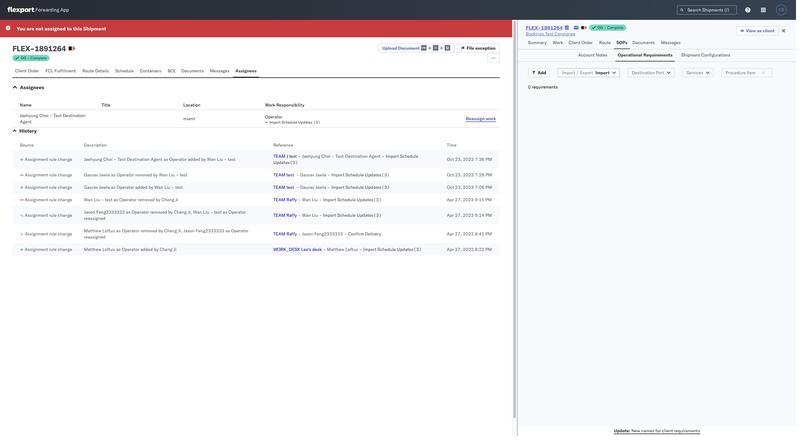 Task type: describe. For each thing, give the bounding box(es) containing it.
0 vertical spatial assignees button
[[233, 65, 259, 77]]

apr 27, 2023 8:22 pm
[[447, 247, 492, 253]]

by for matthew loftus as operator removed by cheng ji. jason feng2333333 as operator reassigned
[[158, 228, 163, 234]]

flex-1891264
[[526, 25, 563, 31]]

0 vertical spatial dg - complete
[[598, 25, 624, 30]]

team j test - jaehyung choi - test destination agent -
[[273, 154, 385, 159]]

change for wan liu - test as operator removed by cheng ji
[[58, 197, 72, 203]]

history
[[19, 128, 37, 134]]

port
[[656, 70, 665, 76]]

procedure item button
[[722, 68, 773, 77]]

configurations
[[702, 52, 731, 58]]

upload document
[[382, 45, 420, 51]]

23, for oct 23, 2023 7:28 pm
[[455, 172, 462, 178]]

rule for gaurav jawla as operator added by wan liu - test
[[49, 185, 57, 190]]

jaehyung choi - test destination agent
[[20, 113, 86, 125]]

source
[[20, 142, 34, 148]]

change for gaurav jawla as operator removed by wan liu - test
[[58, 172, 72, 178]]

7:06
[[475, 185, 485, 190]]

liu inside jason feng2333333 as operator removed by cheng ji. wan liu - test as operator reassigned
[[203, 210, 209, 215]]

oct for oct 23, 2023 7:06 pm
[[447, 185, 454, 190]]

fcl
[[46, 68, 53, 74]]

2023 for 9:15
[[463, 197, 474, 203]]

updates(3) for oct 23, 2023 7:28 pm
[[365, 172, 390, 178]]

27, for apr 27, 2023 9:15 pm
[[455, 197, 462, 203]]

updates
[[298, 120, 313, 125]]

jaehyung choi - test destination agent as operator added by wan liu - test
[[84, 157, 236, 162]]

9:15
[[475, 197, 485, 203]]

1 horizontal spatial requirements
[[674, 429, 701, 434]]

procedure item
[[726, 70, 756, 76]]

gaurav jawla as operator removed by wan liu - test
[[84, 172, 187, 178]]

work
[[486, 116, 496, 121]]

Search Shipments (/) text field
[[677, 5, 737, 15]]

bookings
[[526, 31, 544, 37]]

item
[[747, 70, 756, 76]]

reassign work button
[[462, 114, 500, 124]]

flexport. image
[[7, 7, 35, 13]]

pm for apr 27, 2023 8:22 pm
[[486, 247, 492, 253]]

2 horizontal spatial agent
[[369, 154, 381, 159]]

this
[[73, 26, 82, 32]]

assignment for jason feng2333333 as operator removed by cheng ji. wan liu - test as operator reassigned
[[25, 213, 48, 218]]

0 vertical spatial client order
[[569, 40, 593, 45]]

assignment rule change for matthew loftus as operator removed by cheng ji. jason feng2333333 as operator reassigned
[[25, 231, 72, 237]]

2 horizontal spatial feng2333333
[[314, 231, 343, 237]]

oct 23, 2023 7:36 pm
[[447, 157, 492, 162]]

8:42
[[475, 231, 485, 237]]

2 horizontal spatial choi
[[322, 154, 331, 159]]

ji. for jason
[[178, 228, 182, 234]]

operational
[[618, 52, 643, 58]]

0 vertical spatial ji
[[176, 197, 178, 203]]

leo's
[[301, 247, 311, 253]]

name
[[20, 102, 31, 108]]

team for jason feng2333333 as operator removed by cheng ji. wan liu - test as operator reassigned
[[273, 213, 285, 218]]

/
[[576, 70, 579, 76]]

raffy for test
[[287, 213, 297, 218]]

shipment configurations
[[682, 52, 731, 58]]

team for wan liu - test as operator removed by cheng ji
[[273, 197, 285, 203]]

change for matthew loftus as operator added by cheng ji
[[58, 247, 72, 253]]

j
[[287, 154, 288, 159]]

schedule inside import schedule updates(3)
[[400, 154, 418, 159]]

1 horizontal spatial client order button
[[566, 37, 597, 49]]

assignment for gaurav jawla as operator added by wan liu - test
[[25, 185, 48, 190]]

document
[[398, 45, 420, 51]]

apr 27, 2023 9:15 pm
[[447, 197, 492, 203]]

1 vertical spatial order
[[28, 68, 39, 74]]

update: new names for client requirements
[[614, 429, 701, 434]]

update:
[[614, 429, 631, 434]]

desk
[[313, 247, 322, 253]]

pm for apr 27, 2023 9:15 pm
[[486, 197, 492, 203]]

forwarding
[[35, 7, 59, 13]]

27, for apr 27, 2023 9:14 pm
[[455, 213, 462, 218]]

add button
[[528, 68, 550, 77]]

details
[[95, 68, 109, 74]]

0 horizontal spatial client order button
[[12, 65, 43, 77]]

gaurav jawla as operator added by wan liu - test
[[84, 185, 183, 190]]

bookings test consignee link
[[526, 31, 576, 37]]

2023 for 7:06
[[463, 185, 474, 190]]

assignment rule change for jason feng2333333 as operator removed by cheng ji. wan liu - test as operator reassigned
[[25, 213, 72, 218]]

matthew for matthew loftus as operator added by cheng ji
[[84, 247, 101, 253]]

pm for apr 27, 2023 8:42 pm
[[486, 231, 492, 237]]

assignment for jaehyung choi - test destination agent as operator added by wan liu - test
[[25, 157, 48, 162]]

assignees inside button
[[235, 68, 257, 74]]

os
[[779, 7, 785, 12]]

1 vertical spatial complete
[[30, 56, 47, 60]]

procedure
[[726, 70, 746, 76]]

choi for jaehyung choi - test destination agent
[[39, 113, 48, 119]]

test inside jason feng2333333 as operator removed by cheng ji. wan liu - test as operator reassigned
[[214, 210, 222, 215]]

added for cheng
[[141, 247, 153, 253]]

assignment for wan liu - test as operator removed by cheng ji
[[25, 197, 48, 203]]

view
[[746, 28, 756, 34]]

1 horizontal spatial complete
[[608, 25, 624, 30]]

apr for apr 27, 2023 9:15 pm
[[447, 197, 454, 203]]

updates(3) for oct 23, 2023 7:06 pm
[[365, 185, 390, 190]]

responsibility
[[276, 102, 304, 108]]

summary
[[528, 40, 547, 45]]

7:28
[[475, 172, 485, 178]]

import schedule updates(3)
[[273, 154, 418, 166]]

documents for documents button to the left
[[181, 68, 204, 74]]

forwarding app
[[35, 7, 69, 13]]

updates(3) for apr 27, 2023 9:14 pm
[[357, 213, 382, 218]]

1 vertical spatial messages
[[210, 68, 230, 74]]

route button
[[597, 37, 614, 49]]

(3)
[[314, 120, 321, 125]]

oct 23, 2023 7:28 pm
[[447, 172, 492, 178]]

team for matthew loftus as operator removed by cheng ji. jason feng2333333 as operator reassigned
[[273, 231, 285, 237]]

0 horizontal spatial messages button
[[208, 65, 233, 77]]

flex - 1891264
[[12, 44, 66, 53]]

containers
[[140, 68, 161, 74]]

oct 23, 2023 7:06 pm
[[447, 185, 492, 190]]

import schedule updates                (3) button
[[265, 120, 455, 125]]

team raffy - jason feng2333333 - confirm delivery
[[273, 231, 381, 237]]

view as client
[[746, 28, 775, 34]]

jason inside matthew loftus as operator removed by cheng ji. jason feng2333333 as operator reassigned
[[184, 228, 195, 234]]

team test - gaurav jawla - import schedule updates(3) for oct 23, 2023 7:06 pm
[[273, 185, 390, 190]]

location
[[183, 102, 200, 108]]

notes
[[596, 52, 608, 58]]

bookings test consignee
[[526, 31, 576, 37]]

by for gaurav jawla as operator removed by wan liu - test
[[153, 172, 158, 178]]

flex-
[[526, 25, 541, 31]]

services
[[687, 70, 704, 76]]

client inside view as client button
[[763, 28, 775, 34]]

app
[[60, 7, 69, 13]]

by for jason feng2333333 as operator removed by cheng ji. wan liu - test as operator reassigned
[[168, 210, 173, 215]]

choi for jaehyung choi - test destination agent as operator added by wan liu - test
[[103, 157, 113, 162]]

reassigned inside jason feng2333333 as operator removed by cheng ji. wan liu - test as operator reassigned
[[84, 216, 105, 222]]

cheng for matthew loftus as operator removed by cheng ji. jason feng2333333 as operator reassigned
[[164, 228, 177, 234]]

assignment for matthew loftus as operator added by cheng ji
[[25, 247, 48, 253]]

jaehyung for jaehyung choi - test destination agent as operator added by wan liu - test
[[84, 157, 102, 162]]

os button
[[775, 3, 789, 17]]

flex-1891264 link
[[526, 25, 563, 31]]

team raffy - wan liu - import schedule updates(3) for apr 27, 2023 9:15 pm
[[273, 197, 382, 203]]

- inside jason feng2333333 as operator removed by cheng ji. wan liu - test as operator reassigned
[[210, 210, 213, 215]]

apr 27, 2023 8:42 pm
[[447, 231, 492, 237]]

description
[[84, 142, 107, 148]]

2023 for 8:22
[[463, 247, 474, 253]]

wan inside jason feng2333333 as operator removed by cheng ji. wan liu - test as operator reassigned
[[193, 210, 202, 215]]

services button
[[683, 68, 714, 77]]

confirm
[[348, 231, 364, 237]]

reference
[[273, 142, 293, 148]]

oct for oct 23, 2023 7:28 pm
[[447, 172, 454, 178]]

as inside button
[[757, 28, 762, 34]]

1 vertical spatial client
[[662, 429, 673, 434]]

team raffy - wan liu - import schedule updates(3) for apr 27, 2023 9:14 pm
[[273, 213, 382, 218]]

import / export import
[[562, 70, 610, 76]]

2023 for 7:28
[[463, 172, 474, 178]]

1 vertical spatial dg
[[21, 56, 26, 60]]

1 horizontal spatial 1891264
[[541, 25, 563, 31]]

history button
[[19, 128, 37, 134]]

1 horizontal spatial messages
[[661, 40, 681, 45]]

change for jaehyung choi - test destination agent as operator added by wan liu - test
[[58, 157, 72, 162]]

0 horizontal spatial client
[[15, 68, 27, 74]]

work_desk
[[273, 247, 300, 253]]

destination port button
[[628, 68, 675, 77]]

0 horizontal spatial shipment
[[83, 26, 106, 32]]

2 horizontal spatial jaehyung
[[302, 154, 320, 159]]

change for gaurav jawla as operator added by wan liu - test
[[58, 185, 72, 190]]

containers button
[[137, 65, 165, 77]]

bol button
[[165, 65, 179, 77]]

1 vertical spatial assignees button
[[20, 84, 44, 91]]

pm for oct 23, 2023 7:28 pm
[[486, 172, 492, 178]]

cheng for matthew loftus as operator added by cheng ji
[[160, 247, 173, 253]]

change for matthew loftus as operator removed by cheng ji. jason feng2333333 as operator reassigned
[[58, 231, 72, 237]]

file exception
[[467, 45, 496, 51]]

pm for apr 27, 2023 9:14 pm
[[486, 213, 492, 218]]

test inside 'jaehyung choi - test destination agent'
[[53, 113, 62, 119]]

miami
[[183, 116, 195, 122]]



Task type: locate. For each thing, give the bounding box(es) containing it.
1 assignment from the top
[[25, 157, 48, 162]]

1 team from the top
[[273, 154, 285, 159]]

by for gaurav jawla as operator added by wan liu - test
[[149, 185, 153, 190]]

documents button right bol
[[179, 65, 208, 77]]

feng2333333
[[96, 210, 125, 215], [196, 228, 224, 234], [314, 231, 343, 237]]

requirements right the for
[[674, 429, 701, 434]]

reassign
[[466, 116, 485, 121]]

client order button
[[566, 37, 597, 49], [12, 65, 43, 77]]

test
[[289, 154, 297, 159], [228, 157, 236, 162], [180, 172, 187, 178], [287, 172, 294, 178], [175, 185, 183, 190], [287, 185, 294, 190], [105, 197, 112, 203], [214, 210, 222, 215]]

2023 left 9:15
[[463, 197, 474, 203]]

feng2333333 inside jason feng2333333 as operator removed by cheng ji. wan liu - test as operator reassigned
[[96, 210, 125, 215]]

1 27, from the top
[[455, 197, 462, 203]]

23, for oct 23, 2023 7:36 pm
[[455, 157, 462, 162]]

messages button
[[659, 37, 684, 49], [208, 65, 233, 77]]

27, down apr 27, 2023 9:15 pm
[[455, 213, 462, 218]]

27, for apr 27, 2023 8:22 pm
[[455, 247, 462, 253]]

6 assignment rule change from the top
[[25, 231, 72, 237]]

dg up "route" button
[[598, 25, 603, 30]]

5 rule from the top
[[49, 213, 57, 218]]

updates(3) inside import schedule updates(3)
[[273, 160, 298, 166]]

0 vertical spatial order
[[582, 40, 593, 45]]

apr 27, 2023 9:14 pm
[[447, 213, 492, 218]]

ji.
[[188, 210, 192, 215], [178, 228, 182, 234]]

1 vertical spatial client order button
[[12, 65, 43, 77]]

2023 left 7:28
[[463, 172, 474, 178]]

gaurav
[[84, 172, 98, 178], [300, 172, 314, 178], [84, 185, 98, 190], [300, 185, 314, 190]]

4 team from the top
[[273, 197, 285, 203]]

documents right bol button
[[181, 68, 204, 74]]

4 assignment from the top
[[25, 197, 48, 203]]

1 horizontal spatial route
[[600, 40, 611, 45]]

1891264 up the "bookings test consignee"
[[541, 25, 563, 31]]

destination port
[[632, 70, 665, 76]]

2 assignment from the top
[[25, 172, 48, 178]]

2 team raffy - wan liu - import schedule updates(3) from the top
[[273, 213, 382, 218]]

3 assignment from the top
[[25, 185, 48, 190]]

cheng down matthew loftus as operator removed by cheng ji. jason feng2333333 as operator reassigned
[[160, 247, 173, 253]]

loftus
[[103, 228, 115, 234], [103, 247, 115, 253], [346, 247, 358, 253]]

jason inside jason feng2333333 as operator removed by cheng ji. wan liu - test as operator reassigned
[[84, 210, 95, 215]]

0 vertical spatial assignees
[[235, 68, 257, 74]]

2 horizontal spatial jason
[[302, 231, 313, 237]]

3 27, from the top
[[455, 231, 462, 237]]

2 rule from the top
[[49, 172, 57, 178]]

reassigned
[[84, 216, 105, 222], [84, 235, 105, 240]]

cheng up matthew loftus as operator removed by cheng ji. jason feng2333333 as operator reassigned
[[174, 210, 187, 215]]

2 reassigned from the top
[[84, 235, 105, 240]]

9:14
[[475, 213, 485, 218]]

1 horizontal spatial assignees
[[235, 68, 257, 74]]

1 horizontal spatial shipment
[[682, 52, 700, 58]]

sops
[[617, 40, 628, 45]]

0 horizontal spatial choi
[[39, 113, 48, 119]]

you are not assigned to this shipment
[[17, 26, 106, 32]]

agent for jaehyung choi - test destination agent
[[20, 119, 32, 125]]

team test - gaurav jawla - import schedule updates(3)
[[273, 172, 390, 178], [273, 185, 390, 190]]

upload
[[382, 45, 397, 51]]

5 change from the top
[[58, 213, 72, 218]]

rule for matthew loftus as operator removed by cheng ji. jason feng2333333 as operator reassigned
[[49, 231, 57, 237]]

1 vertical spatial client
[[15, 68, 27, 74]]

0 horizontal spatial client
[[662, 429, 673, 434]]

5 2023 from the top
[[463, 213, 474, 218]]

1 horizontal spatial jaehyung
[[84, 157, 102, 162]]

route
[[600, 40, 611, 45], [82, 68, 94, 74]]

oct up oct 23, 2023 7:06 pm
[[447, 172, 454, 178]]

by
[[201, 157, 206, 162], [153, 172, 158, 178], [149, 185, 153, 190], [156, 197, 160, 203], [168, 210, 173, 215], [158, 228, 163, 234], [154, 247, 159, 253]]

2023 left 7:06
[[463, 185, 474, 190]]

0 horizontal spatial 1891264
[[35, 44, 66, 53]]

2 27, from the top
[[455, 213, 462, 218]]

pm for oct 23, 2023 7:06 pm
[[486, 185, 492, 190]]

1 oct from the top
[[447, 157, 454, 162]]

client order left fcl on the left of page
[[15, 68, 39, 74]]

1 vertical spatial shipment
[[682, 52, 700, 58]]

loftus for matthew loftus as operator removed by cheng ji. jason feng2333333 as operator reassigned
[[103, 228, 115, 234]]

by inside jason feng2333333 as operator removed by cheng ji. wan liu - test as operator reassigned
[[168, 210, 173, 215]]

add
[[538, 70, 546, 76]]

1 horizontal spatial work
[[553, 40, 563, 45]]

0 horizontal spatial complete
[[30, 56, 47, 60]]

pm
[[486, 157, 492, 162], [486, 172, 492, 178], [486, 185, 492, 190], [486, 197, 492, 203], [486, 213, 492, 218], [486, 231, 492, 237], [486, 247, 492, 253]]

1 team raffy - wan liu - import schedule updates(3) from the top
[[273, 197, 382, 203]]

3 apr from the top
[[447, 231, 454, 237]]

1 team test - gaurav jawla - import schedule updates(3) from the top
[[273, 172, 390, 178]]

1 vertical spatial dg - complete
[[21, 56, 47, 60]]

jason feng2333333 as operator removed by cheng ji. wan liu - test as operator reassigned
[[84, 210, 246, 222]]

0 horizontal spatial jason
[[84, 210, 95, 215]]

5 team from the top
[[273, 213, 285, 218]]

import schedule updates                (3)
[[269, 120, 321, 125]]

loftus for matthew loftus as operator added by cheng ji
[[103, 247, 115, 253]]

oct for oct 23, 2023 7:36 pm
[[447, 157, 454, 162]]

schedule inside button
[[115, 68, 134, 74]]

apr down apr 27, 2023 8:42 pm
[[447, 247, 454, 253]]

1 vertical spatial work
[[265, 102, 275, 108]]

matthew inside matthew loftus as operator removed by cheng ji. jason feng2333333 as operator reassigned
[[84, 228, 101, 234]]

6 team from the top
[[273, 231, 285, 237]]

2 apr from the top
[[447, 213, 454, 218]]

import inside import schedule updates(3)
[[386, 154, 399, 159]]

oct down the time
[[447, 157, 454, 162]]

jaehyung down description
[[84, 157, 102, 162]]

1 horizontal spatial messages button
[[659, 37, 684, 49]]

1 horizontal spatial dg
[[598, 25, 603, 30]]

6 rule from the top
[[49, 231, 57, 237]]

removed for loftus
[[141, 228, 157, 234]]

flex
[[12, 44, 30, 53]]

3 raffy from the top
[[287, 231, 297, 237]]

client right the for
[[662, 429, 673, 434]]

2023 left 7:36
[[463, 157, 474, 162]]

0 vertical spatial 23,
[[455, 157, 462, 162]]

1 vertical spatial documents
[[181, 68, 204, 74]]

complete down flex - 1891264
[[30, 56, 47, 60]]

0 vertical spatial requirements
[[532, 84, 558, 90]]

0 vertical spatial messages
[[661, 40, 681, 45]]

cheng inside matthew loftus as operator removed by cheng ji. jason feng2333333 as operator reassigned
[[164, 228, 177, 234]]

documents for the top documents button
[[633, 40, 655, 45]]

complete
[[608, 25, 624, 30], [30, 56, 47, 60]]

work for work responsibility
[[265, 102, 275, 108]]

1 horizontal spatial choi
[[103, 157, 113, 162]]

pm right 9:14
[[486, 213, 492, 218]]

jawla
[[99, 172, 110, 178], [316, 172, 326, 178], [99, 185, 110, 190], [316, 185, 326, 190]]

ji. inside matthew loftus as operator removed by cheng ji. jason feng2333333 as operator reassigned
[[178, 228, 182, 234]]

6 2023 from the top
[[463, 231, 474, 237]]

1 horizontal spatial documents button
[[630, 37, 659, 49]]

dg - complete down flex - 1891264
[[21, 56, 47, 60]]

rule for jaehyung choi - test destination agent as operator added by wan liu - test
[[49, 157, 57, 162]]

agent for jaehyung choi - test destination agent as operator added by wan liu - test
[[151, 157, 163, 162]]

3 team from the top
[[273, 185, 285, 190]]

2 assignment rule change from the top
[[25, 172, 72, 178]]

4 27, from the top
[[455, 247, 462, 253]]

removed up gaurav jawla as operator added by wan liu - test
[[135, 172, 152, 178]]

apr down apr 27, 2023 9:15 pm
[[447, 213, 454, 218]]

client
[[763, 28, 775, 34], [662, 429, 673, 434]]

complete up sops
[[608, 25, 624, 30]]

4 change from the top
[[58, 197, 72, 203]]

team for gaurav jawla as operator added by wan liu - test
[[273, 185, 285, 190]]

for
[[656, 429, 661, 434]]

0 vertical spatial 1891264
[[541, 25, 563, 31]]

by inside matthew loftus as operator removed by cheng ji. jason feng2333333 as operator reassigned
[[158, 228, 163, 234]]

23, down the time
[[455, 157, 462, 162]]

work inside button
[[553, 40, 563, 45]]

jaehyung inside 'jaehyung choi - test destination agent'
[[20, 113, 38, 119]]

operational requirements
[[618, 52, 673, 58]]

0 vertical spatial oct
[[447, 157, 454, 162]]

2 vertical spatial added
[[141, 247, 153, 253]]

summary button
[[526, 37, 551, 49]]

3 oct from the top
[[447, 185, 454, 190]]

work button
[[551, 37, 566, 49]]

jaehyung right j
[[302, 154, 320, 159]]

fcl fulfillment
[[46, 68, 76, 74]]

to
[[67, 26, 72, 32]]

4 rule from the top
[[49, 197, 57, 203]]

route for route
[[600, 40, 611, 45]]

documents button
[[630, 37, 659, 49], [179, 65, 208, 77]]

0 vertical spatial client
[[569, 40, 581, 45]]

1 vertical spatial 1891264
[[35, 44, 66, 53]]

2 23, from the top
[[455, 172, 462, 178]]

27, for apr 27, 2023 8:42 pm
[[455, 231, 462, 237]]

jason
[[84, 210, 95, 215], [184, 228, 195, 234], [302, 231, 313, 237]]

2023 for 9:14
[[463, 213, 474, 218]]

route left details
[[82, 68, 94, 74]]

4 apr from the top
[[447, 247, 454, 253]]

pm for oct 23, 2023 7:36 pm
[[486, 157, 492, 162]]

route up notes
[[600, 40, 611, 45]]

2 oct from the top
[[447, 172, 454, 178]]

apr for apr 27, 2023 9:14 pm
[[447, 213, 454, 218]]

0 vertical spatial team raffy - wan liu - import schedule updates(3)
[[273, 197, 382, 203]]

1 apr from the top
[[447, 197, 454, 203]]

1 horizontal spatial jason
[[184, 228, 195, 234]]

client order up account
[[569, 40, 593, 45]]

route details
[[82, 68, 109, 74]]

27, down oct 23, 2023 7:06 pm
[[455, 197, 462, 203]]

1891264
[[541, 25, 563, 31], [35, 44, 66, 53]]

1 assignment rule change from the top
[[25, 157, 72, 162]]

1 horizontal spatial assignees button
[[233, 65, 259, 77]]

3 change from the top
[[58, 185, 72, 190]]

0 horizontal spatial order
[[28, 68, 39, 74]]

2 raffy from the top
[[287, 213, 297, 218]]

exception
[[476, 45, 496, 51]]

operator
[[265, 114, 283, 120], [169, 157, 187, 162], [117, 172, 134, 178], [117, 185, 134, 190], [119, 197, 137, 203], [132, 210, 149, 215], [229, 210, 246, 215], [122, 228, 139, 234], [231, 228, 249, 234], [122, 247, 139, 253]]

wan
[[207, 157, 216, 162], [159, 172, 168, 178], [154, 185, 163, 190], [84, 197, 93, 203], [302, 197, 311, 203], [193, 210, 202, 215], [302, 213, 311, 218]]

dg - complete
[[598, 25, 624, 30], [21, 56, 47, 60]]

-
[[604, 25, 607, 30], [30, 44, 35, 53], [27, 56, 30, 60], [50, 113, 52, 119], [298, 154, 301, 159], [332, 154, 335, 159], [382, 154, 385, 159], [114, 157, 116, 162], [224, 157, 227, 162], [176, 172, 179, 178], [296, 172, 299, 178], [328, 172, 330, 178], [172, 185, 174, 190], [296, 185, 299, 190], [328, 185, 330, 190], [101, 197, 104, 203], [298, 197, 301, 203], [319, 197, 322, 203], [210, 210, 213, 215], [298, 213, 301, 218], [319, 213, 322, 218], [298, 231, 301, 237], [344, 231, 347, 237], [323, 247, 326, 253], [360, 247, 362, 253]]

1 horizontal spatial feng2333333
[[196, 228, 224, 234]]

are
[[27, 26, 34, 32]]

1 vertical spatial assignees
[[20, 84, 44, 91]]

shipment inside button
[[682, 52, 700, 58]]

by for matthew loftus as operator added by cheng ji
[[154, 247, 159, 253]]

removed inside matthew loftus as operator removed by cheng ji. jason feng2333333 as operator reassigned
[[141, 228, 157, 234]]

1 2023 from the top
[[463, 157, 474, 162]]

matthew loftus as operator added by cheng ji
[[84, 247, 177, 253]]

0 vertical spatial ji.
[[188, 210, 192, 215]]

client order button left fcl on the left of page
[[12, 65, 43, 77]]

pm right 7:36
[[486, 157, 492, 162]]

removed down jason feng2333333 as operator removed by cheng ji. wan liu - test as operator reassigned
[[141, 228, 157, 234]]

0 vertical spatial documents button
[[630, 37, 659, 49]]

team for jaehyung choi - test destination agent as operator added by wan liu - test
[[273, 154, 285, 159]]

0
[[528, 84, 531, 90]]

assignees button
[[233, 65, 259, 77], [20, 84, 44, 91]]

route for route details
[[82, 68, 94, 74]]

0 vertical spatial client
[[763, 28, 775, 34]]

oct up apr 27, 2023 9:15 pm
[[447, 185, 454, 190]]

0 vertical spatial complete
[[608, 25, 624, 30]]

not
[[36, 26, 43, 32]]

1891264 down assigned
[[35, 44, 66, 53]]

1 vertical spatial client order
[[15, 68, 39, 74]]

shipment right this
[[83, 26, 106, 32]]

1 rule from the top
[[49, 157, 57, 162]]

test
[[545, 31, 554, 37], [53, 113, 62, 119], [336, 154, 344, 159], [118, 157, 126, 162]]

1 vertical spatial team raffy - wan liu - import schedule updates(3)
[[273, 213, 382, 218]]

added for wan
[[135, 185, 148, 190]]

feng2333333 inside matthew loftus as operator removed by cheng ji. jason feng2333333 as operator reassigned
[[196, 228, 224, 234]]

work_desk leo's desk - matthew loftus - import schedule updates(3)
[[273, 247, 422, 253]]

7:36
[[475, 157, 485, 162]]

23, up oct 23, 2023 7:06 pm
[[455, 172, 462, 178]]

ji. for wan
[[188, 210, 192, 215]]

account notes
[[579, 52, 608, 58]]

assignment for matthew loftus as operator removed by cheng ji. jason feng2333333 as operator reassigned
[[25, 231, 48, 237]]

rule for wan liu - test as operator removed by cheng ji
[[49, 197, 57, 203]]

0 vertical spatial raffy
[[287, 197, 297, 203]]

0 horizontal spatial work
[[265, 102, 275, 108]]

client down flex at top
[[15, 68, 27, 74]]

removed for jawla
[[135, 172, 152, 178]]

0 horizontal spatial documents
[[181, 68, 204, 74]]

client down consignee
[[569, 40, 581, 45]]

5 assignment rule change from the top
[[25, 213, 72, 218]]

liu
[[217, 157, 223, 162], [169, 172, 175, 178], [164, 185, 170, 190], [94, 197, 100, 203], [312, 197, 318, 203], [203, 210, 209, 215], [312, 213, 318, 218]]

1 horizontal spatial documents
[[633, 40, 655, 45]]

assignees
[[235, 68, 257, 74], [20, 84, 44, 91]]

3 rule from the top
[[49, 185, 57, 190]]

requirements down add
[[532, 84, 558, 90]]

apr for apr 27, 2023 8:22 pm
[[447, 247, 454, 253]]

ji up jason feng2333333 as operator removed by cheng ji. wan liu - test as operator reassigned
[[176, 197, 178, 203]]

23, for oct 23, 2023 7:06 pm
[[455, 185, 462, 190]]

6 assignment from the top
[[25, 231, 48, 237]]

0 horizontal spatial route
[[82, 68, 94, 74]]

assignment rule change for jaehyung choi - test destination agent as operator added by wan liu - test
[[25, 157, 72, 162]]

rule for matthew loftus as operator added by cheng ji
[[49, 247, 57, 253]]

apr up apr 27, 2023 8:22 pm
[[447, 231, 454, 237]]

as
[[757, 28, 762, 34], [164, 157, 168, 162], [111, 172, 116, 178], [111, 185, 116, 190], [114, 197, 118, 203], [126, 210, 131, 215], [223, 210, 227, 215], [116, 228, 121, 234], [226, 228, 230, 234], [116, 247, 121, 253]]

assignment for gaurav jawla as operator removed by wan liu - test
[[25, 172, 48, 178]]

removed up matthew loftus as operator removed by cheng ji. jason feng2333333 as operator reassigned
[[150, 210, 167, 215]]

documents
[[633, 40, 655, 45], [181, 68, 204, 74]]

apr down oct 23, 2023 7:06 pm
[[447, 197, 454, 203]]

documents up operational requirements
[[633, 40, 655, 45]]

0 horizontal spatial documents button
[[179, 65, 208, 77]]

pm right 7:28
[[486, 172, 492, 178]]

removed for feng2333333
[[150, 210, 167, 215]]

5 assignment from the top
[[25, 213, 48, 218]]

rule for jason feng2333333 as operator removed by cheng ji. wan liu - test as operator reassigned
[[49, 213, 57, 218]]

client right view
[[763, 28, 775, 34]]

shipment up services on the top right of page
[[682, 52, 700, 58]]

4 assignment rule change from the top
[[25, 197, 72, 203]]

apr for apr 27, 2023 8:42 pm
[[447, 231, 454, 237]]

1 reassigned from the top
[[84, 216, 105, 222]]

pm right 7:06
[[486, 185, 492, 190]]

work left responsibility
[[265, 102, 275, 108]]

0 vertical spatial added
[[188, 157, 200, 162]]

1 horizontal spatial ji.
[[188, 210, 192, 215]]

1 vertical spatial ji
[[174, 247, 177, 253]]

fulfillment
[[55, 68, 76, 74]]

1 horizontal spatial client
[[569, 40, 581, 45]]

0 vertical spatial team test - gaurav jawla - import schedule updates(3)
[[273, 172, 390, 178]]

23, up apr 27, 2023 9:15 pm
[[455, 185, 462, 190]]

order left fcl on the left of page
[[28, 68, 39, 74]]

change for jason feng2333333 as operator removed by cheng ji. wan liu - test as operator reassigned
[[58, 213, 72, 218]]

0 vertical spatial messages button
[[659, 37, 684, 49]]

1 23, from the top
[[455, 157, 462, 162]]

removed down gaurav jawla as operator added by wan liu - test
[[138, 197, 155, 203]]

raffy for operator
[[287, 231, 297, 237]]

0 horizontal spatial requirements
[[532, 84, 558, 90]]

team for gaurav jawla as operator removed by wan liu - test
[[273, 172, 285, 178]]

2023 left '8:22'
[[463, 247, 474, 253]]

cheng for jason feng2333333 as operator removed by cheng ji. wan liu - test as operator reassigned
[[174, 210, 187, 215]]

0 vertical spatial work
[[553, 40, 563, 45]]

0 vertical spatial route
[[600, 40, 611, 45]]

dg down flex at top
[[21, 56, 26, 60]]

2 vertical spatial oct
[[447, 185, 454, 190]]

0 horizontal spatial feng2333333
[[96, 210, 125, 215]]

0 vertical spatial documents
[[633, 40, 655, 45]]

destination inside "button"
[[632, 70, 655, 76]]

work responsibility
[[265, 102, 304, 108]]

2023 for 8:42
[[463, 231, 474, 237]]

updates(3)
[[273, 160, 298, 166], [365, 172, 390, 178], [365, 185, 390, 190], [357, 197, 382, 203], [357, 213, 382, 218], [397, 247, 422, 253]]

1 vertical spatial route
[[82, 68, 94, 74]]

cheng down jason feng2333333 as operator removed by cheng ji. wan liu - test as operator reassigned
[[164, 228, 177, 234]]

matthew
[[84, 228, 101, 234], [84, 247, 101, 253], [327, 247, 345, 253]]

1 horizontal spatial agent
[[151, 157, 163, 162]]

assignment rule change for gaurav jawla as operator removed by wan liu - test
[[25, 172, 72, 178]]

1 horizontal spatial order
[[582, 40, 593, 45]]

rule for gaurav jawla as operator removed by wan liu - test
[[49, 172, 57, 178]]

pm right 8:42
[[486, 231, 492, 237]]

destination inside 'jaehyung choi - test destination agent'
[[63, 113, 86, 119]]

0 horizontal spatial ji.
[[178, 228, 182, 234]]

team raffy - wan liu - import schedule updates(3)
[[273, 197, 382, 203], [273, 213, 382, 218]]

jaehyung for jaehyung choi - test destination agent
[[20, 113, 38, 119]]

1 vertical spatial raffy
[[287, 213, 297, 218]]

import inside "button"
[[269, 120, 281, 125]]

3 2023 from the top
[[463, 185, 474, 190]]

7 2023 from the top
[[463, 247, 474, 253]]

2 2023 from the top
[[463, 172, 474, 178]]

27, down apr 27, 2023 8:42 pm
[[455, 247, 462, 253]]

1 change from the top
[[58, 157, 72, 162]]

assignment rule change for gaurav jawla as operator added by wan liu - test
[[25, 185, 72, 190]]

4 2023 from the top
[[463, 197, 474, 203]]

sops button
[[614, 37, 630, 49]]

1 raffy from the top
[[287, 197, 297, 203]]

cheng inside jason feng2333333 as operator removed by cheng ji. wan liu - test as operator reassigned
[[174, 210, 187, 215]]

reassigned inside matthew loftus as operator removed by cheng ji. jason feng2333333 as operator reassigned
[[84, 235, 105, 240]]

jaehyung
[[20, 113, 38, 119], [302, 154, 320, 159], [84, 157, 102, 162]]

1 vertical spatial documents button
[[179, 65, 208, 77]]

messages
[[661, 40, 681, 45], [210, 68, 230, 74]]

view as client button
[[737, 26, 779, 35]]

0 horizontal spatial jaehyung
[[20, 113, 38, 119]]

0 vertical spatial client order button
[[566, 37, 597, 49]]

7 rule from the top
[[49, 247, 57, 253]]

2 team test - gaurav jawla - import schedule updates(3) from the top
[[273, 185, 390, 190]]

matthew for matthew loftus as operator removed by cheng ji. jason feng2333333 as operator reassigned
[[84, 228, 101, 234]]

client order button up account
[[566, 37, 597, 49]]

assignment rule change for matthew loftus as operator added by cheng ji
[[25, 247, 72, 253]]

2023 for 7:36
[[463, 157, 474, 162]]

6 change from the top
[[58, 231, 72, 237]]

3 23, from the top
[[455, 185, 462, 190]]

agent inside 'jaehyung choi - test destination agent'
[[20, 119, 32, 125]]

ji down matthew loftus as operator removed by cheng ji. jason feng2333333 as operator reassigned
[[174, 247, 177, 253]]

schedule inside "button"
[[282, 120, 297, 125]]

documents button up operational requirements
[[630, 37, 659, 49]]

27, up apr 27, 2023 8:22 pm
[[455, 231, 462, 237]]

updates(3) for apr 27, 2023 9:15 pm
[[357, 197, 382, 203]]

dg - complete up "route" button
[[598, 25, 624, 30]]

jaehyung down name
[[20, 113, 38, 119]]

2023 left 9:14
[[463, 213, 474, 218]]

0 horizontal spatial messages
[[210, 68, 230, 74]]

loftus inside matthew loftus as operator removed by cheng ji. jason feng2333333 as operator reassigned
[[103, 228, 115, 234]]

pm right '8:22'
[[486, 247, 492, 253]]

work for work
[[553, 40, 563, 45]]

team test - gaurav jawla - import schedule updates(3) for oct 23, 2023 7:28 pm
[[273, 172, 390, 178]]

ji. inside jason feng2333333 as operator removed by cheng ji. wan liu - test as operator reassigned
[[188, 210, 192, 215]]

2 change from the top
[[58, 172, 72, 178]]

assigned
[[45, 26, 66, 32]]

fcl fulfillment button
[[43, 65, 80, 77]]

upload document button
[[378, 44, 455, 53]]

0 horizontal spatial dg - complete
[[21, 56, 47, 60]]

you
[[17, 26, 25, 32]]

title
[[102, 102, 110, 108]]

3 assignment rule change from the top
[[25, 185, 72, 190]]

cheng up jason feng2333333 as operator removed by cheng ji. wan liu - test as operator reassigned
[[162, 197, 174, 203]]

7 assignment rule change from the top
[[25, 247, 72, 253]]

2 team from the top
[[273, 172, 285, 178]]

1 vertical spatial oct
[[447, 172, 454, 178]]

7 assignment from the top
[[25, 247, 48, 253]]

7 change from the top
[[58, 247, 72, 253]]

1 vertical spatial added
[[135, 185, 148, 190]]

2 vertical spatial 23,
[[455, 185, 462, 190]]

pm right 9:15
[[486, 197, 492, 203]]

work down consignee
[[553, 40, 563, 45]]

0 vertical spatial shipment
[[83, 26, 106, 32]]

1 vertical spatial 23,
[[455, 172, 462, 178]]

file exception button
[[457, 44, 500, 53], [457, 44, 500, 53]]

assignment rule change for wan liu - test as operator removed by cheng ji
[[25, 197, 72, 203]]

order
[[582, 40, 593, 45], [28, 68, 39, 74]]

1 vertical spatial ji.
[[178, 228, 182, 234]]

0 vertical spatial dg
[[598, 25, 603, 30]]

account
[[579, 52, 595, 58]]

- inside 'jaehyung choi - test destination agent'
[[50, 113, 52, 119]]

0 vertical spatial reassigned
[[84, 216, 105, 222]]

1 horizontal spatial dg - complete
[[598, 25, 624, 30]]

assignment
[[25, 157, 48, 162], [25, 172, 48, 178], [25, 185, 48, 190], [25, 197, 48, 203], [25, 213, 48, 218], [25, 231, 48, 237], [25, 247, 48, 253]]

removed inside jason feng2333333 as operator removed by cheng ji. wan liu - test as operator reassigned
[[150, 210, 167, 215]]

2023 left 8:42
[[463, 231, 474, 237]]

time
[[447, 142, 457, 148]]

choi inside 'jaehyung choi - test destination agent'
[[39, 113, 48, 119]]

order up account
[[582, 40, 593, 45]]

0 horizontal spatial assignees button
[[20, 84, 44, 91]]



Task type: vqa. For each thing, say whether or not it's contained in the screenshot.
1629619
no



